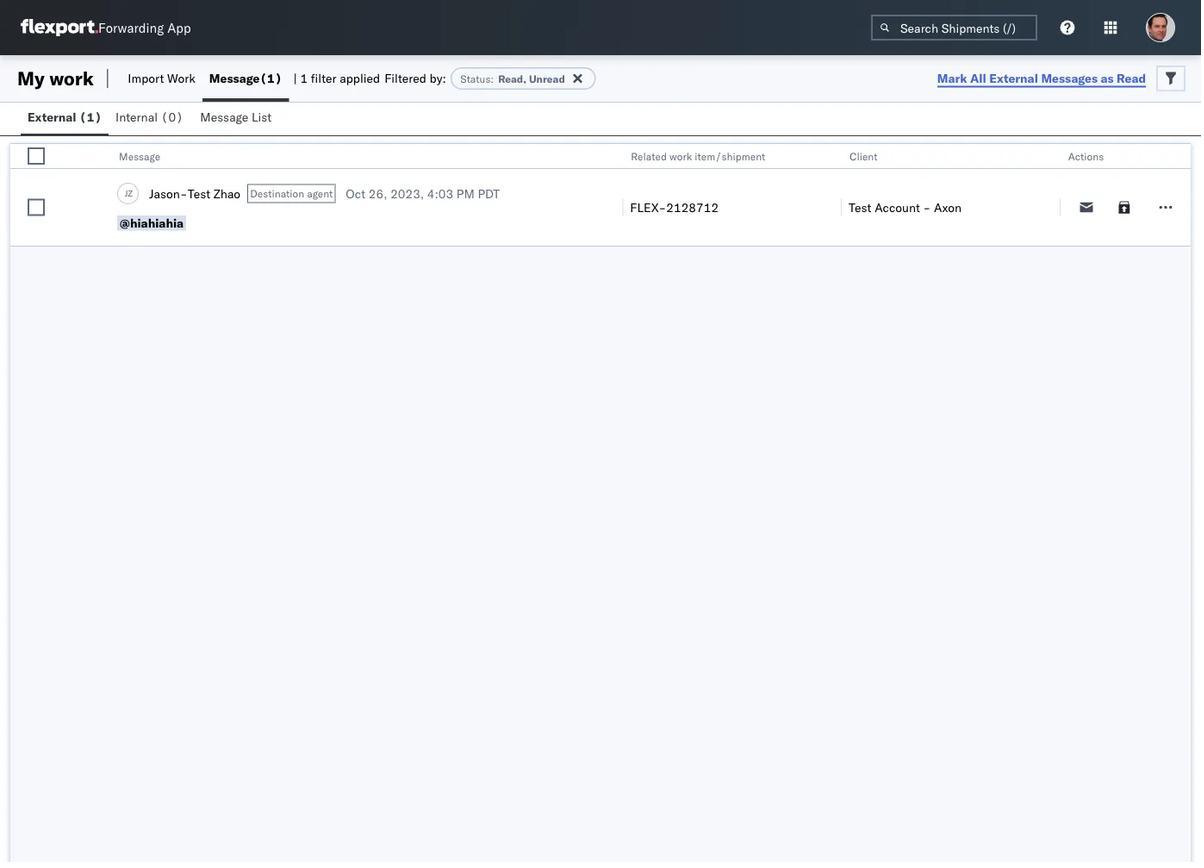 Task type: vqa. For each thing, say whether or not it's contained in the screenshot.
Demo associated with -
no



Task type: describe. For each thing, give the bounding box(es) containing it.
resize handle column header for message
[[602, 144, 623, 247]]

read
[[1117, 70, 1147, 85]]

1
[[300, 71, 308, 86]]

destination
[[250, 187, 304, 200]]

flexport. image
[[21, 19, 98, 36]]

26,
[[369, 186, 388, 201]]

message list
[[200, 109, 272, 125]]

flex-
[[631, 200, 667, 215]]

2023,
[[391, 186, 424, 201]]

agent
[[307, 187, 333, 200]]

@hiahiahia
[[120, 216, 184, 231]]

message for list
[[200, 109, 249, 125]]

test account - axon
[[849, 200, 962, 215]]

external (1) button
[[21, 102, 109, 135]]

resize handle column header for client
[[1040, 144, 1060, 247]]

(0)
[[161, 109, 183, 125]]

messages
[[1042, 70, 1098, 85]]

message (1)
[[209, 71, 282, 86]]

(1) for message (1)
[[260, 71, 282, 86]]

import
[[128, 71, 164, 86]]

account
[[875, 200, 921, 215]]

(1) for external (1)
[[79, 109, 102, 125]]

unread
[[529, 72, 565, 85]]

destination agent
[[250, 187, 333, 200]]

actions
[[1069, 150, 1105, 163]]

all
[[971, 70, 987, 85]]

internal
[[116, 109, 158, 125]]

Search Shipments (/) text field
[[872, 15, 1038, 41]]

internal (0) button
[[109, 102, 193, 135]]

forwarding app link
[[21, 19, 191, 36]]

-
[[924, 200, 931, 215]]

filtered
[[385, 71, 427, 86]]

external inside button
[[28, 109, 76, 125]]

read,
[[498, 72, 527, 85]]

2128712
[[667, 200, 719, 215]]

|
[[294, 71, 297, 86]]

| 1 filter applied filtered by:
[[294, 71, 446, 86]]

zhao
[[214, 186, 241, 201]]



Task type: locate. For each thing, give the bounding box(es) containing it.
1 resize handle column header from the left
[[55, 144, 76, 247]]

pdt
[[478, 186, 500, 201]]

resize handle column header
[[55, 144, 76, 247], [602, 144, 623, 247], [821, 144, 841, 247], [1040, 144, 1060, 247], [1171, 144, 1191, 247]]

1 horizontal spatial test
[[849, 200, 872, 215]]

flex- 2128712
[[631, 200, 719, 215]]

2 resize handle column header from the left
[[602, 144, 623, 247]]

3 resize handle column header from the left
[[821, 144, 841, 247]]

mark
[[938, 70, 968, 85]]

by:
[[430, 71, 446, 86]]

jason-test zhao
[[149, 186, 241, 201]]

pm
[[457, 186, 475, 201]]

message up z
[[119, 150, 160, 163]]

1 horizontal spatial external
[[990, 70, 1039, 85]]

message
[[209, 71, 260, 86], [200, 109, 249, 125], [119, 150, 160, 163]]

applied
[[340, 71, 380, 86]]

1 vertical spatial message
[[200, 109, 249, 125]]

external right the "all"
[[990, 70, 1039, 85]]

item/shipment
[[695, 150, 766, 163]]

0 horizontal spatial test
[[188, 186, 210, 201]]

1 vertical spatial (1)
[[79, 109, 102, 125]]

internal (0)
[[116, 109, 183, 125]]

client
[[850, 150, 878, 163]]

(1) left internal
[[79, 109, 102, 125]]

work for related
[[670, 150, 692, 163]]

list
[[252, 109, 272, 125]]

my work
[[17, 66, 94, 90]]

test left account
[[849, 200, 872, 215]]

z
[[128, 188, 133, 199]]

(1) left '|'
[[260, 71, 282, 86]]

forwarding app
[[98, 19, 191, 36]]

work up external (1)
[[49, 66, 94, 90]]

message for (1)
[[209, 71, 260, 86]]

message inside button
[[200, 109, 249, 125]]

forwarding
[[98, 19, 164, 36]]

oct
[[346, 186, 366, 201]]

0 horizontal spatial external
[[28, 109, 76, 125]]

1 horizontal spatial work
[[670, 150, 692, 163]]

j z
[[124, 188, 133, 199]]

1 horizontal spatial (1)
[[260, 71, 282, 86]]

test left zhao
[[188, 186, 210, 201]]

0 vertical spatial message
[[209, 71, 260, 86]]

resize handle column header for actions
[[1171, 144, 1191, 247]]

test
[[188, 186, 210, 201], [849, 200, 872, 215]]

resize handle column header for related work item/shipment
[[821, 144, 841, 247]]

(1)
[[260, 71, 282, 86], [79, 109, 102, 125]]

message list button
[[193, 102, 282, 135]]

external (1)
[[28, 109, 102, 125]]

work
[[167, 71, 196, 86]]

None checkbox
[[28, 199, 45, 216]]

work right related on the right top
[[670, 150, 692, 163]]

work for my
[[49, 66, 94, 90]]

j
[[124, 188, 128, 199]]

import work
[[128, 71, 196, 86]]

oct 26, 2023, 4:03 pm pdt
[[346, 186, 500, 201]]

5 resize handle column header from the left
[[1171, 144, 1191, 247]]

status
[[461, 72, 491, 85]]

axon
[[934, 200, 962, 215]]

import work button
[[121, 55, 202, 102]]

filter
[[311, 71, 337, 86]]

jason-
[[149, 186, 188, 201]]

message left list on the top of page
[[200, 109, 249, 125]]

(1) inside external (1) button
[[79, 109, 102, 125]]

0 vertical spatial work
[[49, 66, 94, 90]]

related
[[631, 150, 667, 163]]

external down the my work on the top
[[28, 109, 76, 125]]

0 horizontal spatial work
[[49, 66, 94, 90]]

my
[[17, 66, 45, 90]]

app
[[167, 19, 191, 36]]

4 resize handle column header from the left
[[1040, 144, 1060, 247]]

work
[[49, 66, 94, 90], [670, 150, 692, 163]]

mark all external messages as read
[[938, 70, 1147, 85]]

None checkbox
[[28, 147, 45, 165]]

1 vertical spatial work
[[670, 150, 692, 163]]

4:03
[[427, 186, 454, 201]]

external
[[990, 70, 1039, 85], [28, 109, 76, 125]]

status : read, unread
[[461, 72, 565, 85]]

0 vertical spatial (1)
[[260, 71, 282, 86]]

2 vertical spatial message
[[119, 150, 160, 163]]

0 horizontal spatial (1)
[[79, 109, 102, 125]]

1 vertical spatial external
[[28, 109, 76, 125]]

message up 'message list'
[[209, 71, 260, 86]]

0 vertical spatial external
[[990, 70, 1039, 85]]

:
[[491, 72, 494, 85]]

as
[[1101, 70, 1114, 85]]

related work item/shipment
[[631, 150, 766, 163]]



